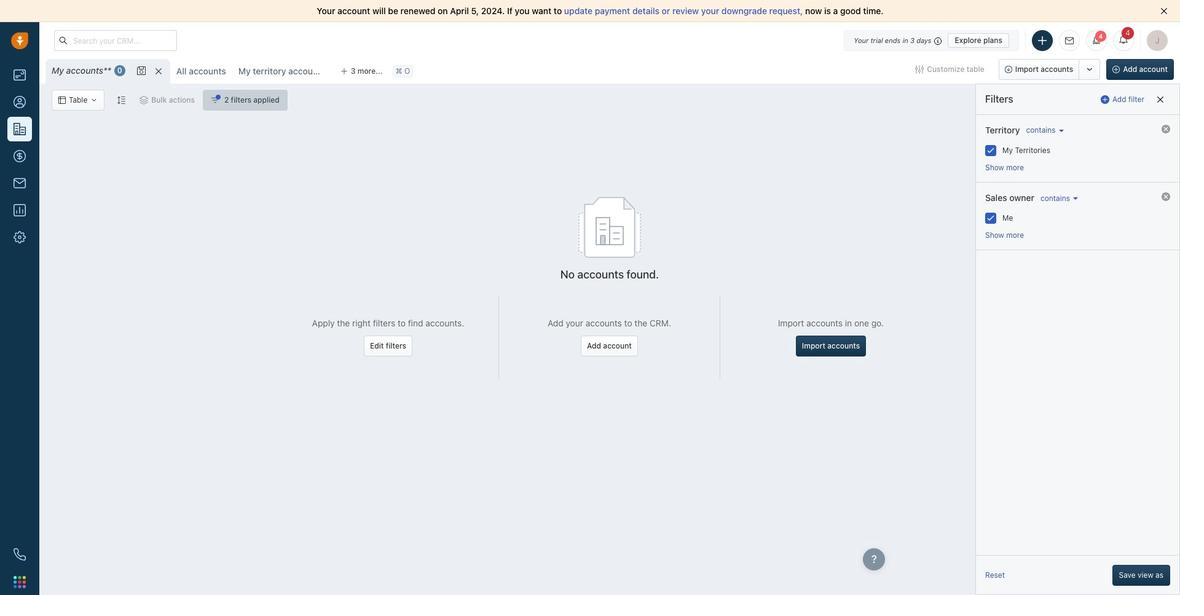 Task type: vqa. For each thing, say whether or not it's contained in the screenshot.
J image
no



Task type: describe. For each thing, give the bounding box(es) containing it.
Search your CRM... text field
[[54, 30, 177, 51]]

1 horizontal spatial container_wx8msf4aqz5i3rn1 image
[[211, 96, 219, 105]]

0 horizontal spatial container_wx8msf4aqz5i3rn1 image
[[58, 97, 66, 104]]

0 horizontal spatial container_wx8msf4aqz5i3rn1 image
[[91, 97, 98, 104]]

phone element
[[7, 542, 32, 567]]

2 horizontal spatial container_wx8msf4aqz5i3rn1 image
[[916, 65, 924, 74]]

style_myh0__igzzd8unmi image
[[117, 96, 126, 104]]

send email image
[[1066, 37, 1074, 45]]



Task type: locate. For each thing, give the bounding box(es) containing it.
container_wx8msf4aqz5i3rn1 image
[[916, 65, 924, 74], [140, 96, 148, 105], [58, 97, 66, 104]]

container_wx8msf4aqz5i3rn1 image
[[211, 96, 219, 105], [91, 97, 98, 104]]

group
[[999, 59, 1101, 80]]

close image
[[1161, 7, 1168, 15]]

phone image
[[14, 548, 26, 561]]

freshworks switcher image
[[14, 576, 26, 588]]

1 horizontal spatial container_wx8msf4aqz5i3rn1 image
[[140, 96, 148, 105]]



